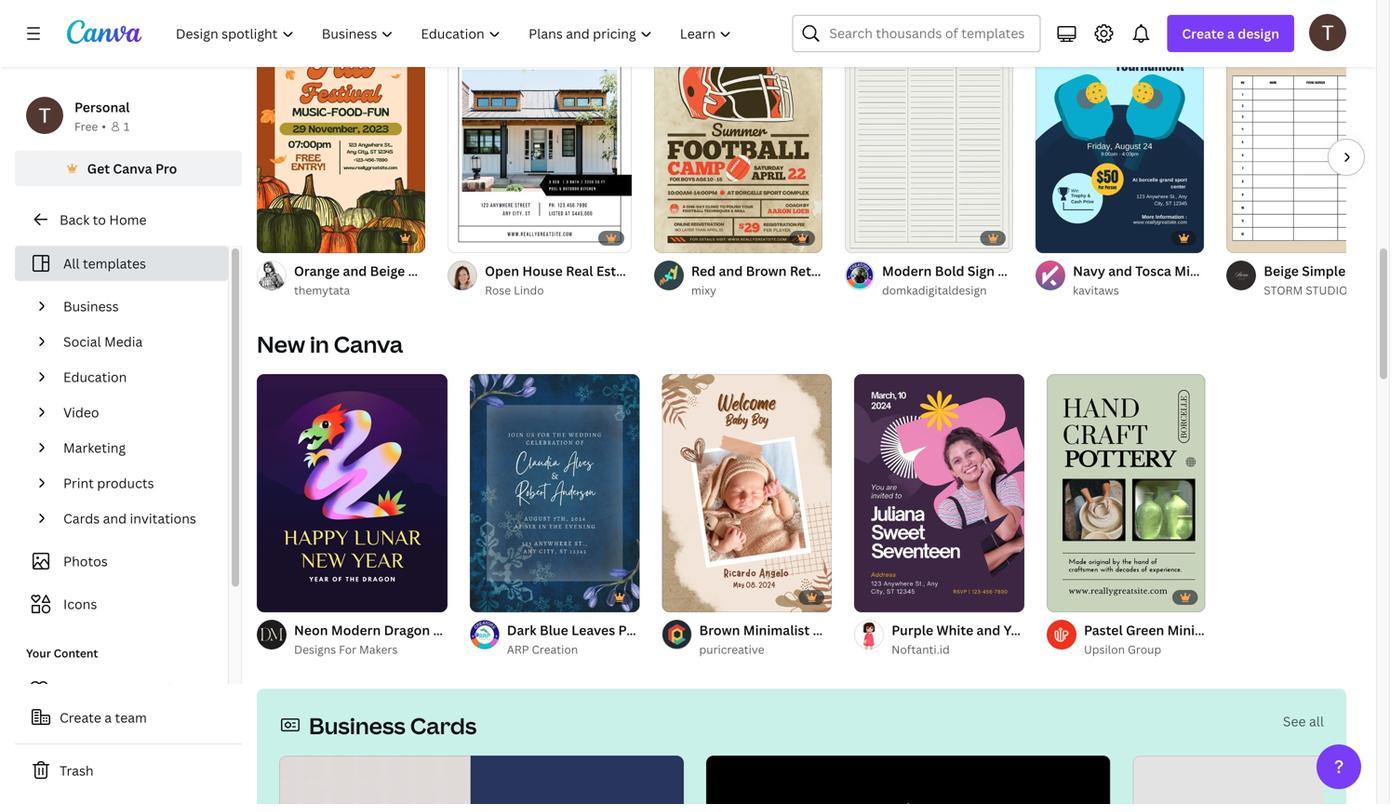 Task type: describe. For each thing, give the bounding box(es) containing it.
back to home link
[[15, 201, 242, 238]]

products
[[97, 474, 154, 492]]

modern bold sign up sheet planner domkadigitaldesign
[[882, 262, 1109, 298]]

kavitaws
[[1073, 282, 1120, 298]]

team
[[115, 709, 147, 726]]

makers
[[359, 642, 398, 657]]

noftanti.id link
[[892, 640, 1025, 659]]

social media
[[63, 333, 143, 350]]

sheet
[[1019, 262, 1056, 280]]

card inside brown minimalist welcome baby card puricreative
[[910, 621, 940, 639]]

dark
[[507, 621, 537, 639]]

group
[[1128, 642, 1162, 657]]

beige simple sign-up sheet image
[[1227, 15, 1391, 253]]

house
[[522, 262, 563, 280]]

see all link
[[1283, 713, 1325, 730]]

cards inside cards and invitations link
[[63, 510, 100, 527]]

social media link
[[56, 324, 217, 359]]

back to home
[[60, 211, 147, 229]]

retro
[[408, 262, 443, 280]]

puricreative link
[[700, 640, 832, 659]]

your content
[[26, 646, 98, 661]]

open house real estate flyer rose lindo
[[485, 262, 672, 298]]

arp creation link
[[507, 640, 640, 659]]

orange
[[294, 262, 340, 280]]

free
[[74, 119, 98, 134]]

trash
[[60, 762, 94, 780]]

marketing link
[[56, 430, 217, 465]]

mixy link
[[691, 281, 823, 300]]

beige simple sign-u storm studio
[[1264, 262, 1391, 298]]

puricreative
[[700, 642, 765, 657]]

brown minimalist welcome baby card puricreative
[[700, 621, 940, 657]]

creation
[[532, 642, 578, 657]]

business for business cards
[[309, 711, 406, 741]]

themytata link
[[294, 281, 425, 300]]

get canva pro button
[[15, 151, 242, 186]]

get canva pro
[[87, 160, 177, 177]]

create a design button
[[1168, 15, 1295, 52]]

designs for makers link
[[294, 640, 448, 659]]

1 horizontal spatial canva
[[334, 329, 403, 359]]

planner
[[1059, 262, 1109, 280]]

education link
[[56, 359, 217, 395]]

1 vertical spatial cards
[[410, 711, 477, 741]]

modern bold sign up sheet planner link
[[882, 261, 1109, 281]]

creators you follow
[[65, 680, 190, 698]]

pattern
[[619, 621, 666, 639]]

festival
[[472, 262, 521, 280]]

neon modern dragon lunar new year instagram post image
[[257, 374, 448, 612]]

canva inside button
[[113, 160, 152, 177]]

dark blue leaves pattern wedding card image
[[470, 374, 640, 612]]

content
[[54, 646, 98, 661]]

templates
[[83, 255, 146, 272]]

design
[[1238, 25, 1280, 42]]

beige inside orange and beige retro fall festival flyer themytata
[[370, 262, 405, 280]]

themytata
[[294, 282, 350, 298]]

open house real estate flyer image
[[448, 15, 632, 253]]

mixy
[[691, 282, 717, 298]]

video
[[63, 404, 99, 421]]

orange and beige retro fall festival flyer themytata
[[294, 262, 556, 298]]

1
[[124, 119, 130, 134]]

leaves
[[572, 621, 615, 639]]

navy and tosca minimalist pickleball tournamnet flyer image
[[1036, 15, 1205, 253]]

all
[[1310, 713, 1325, 730]]

wedding
[[669, 621, 725, 639]]

sign-
[[1349, 262, 1381, 280]]

create a team
[[60, 709, 147, 726]]

all
[[63, 255, 80, 272]]

marketing
[[63, 439, 126, 457]]

video link
[[56, 395, 217, 430]]

storm studio link
[[1264, 281, 1391, 300]]

grey black modern elegant name initials monogram business card image
[[1133, 756, 1391, 804]]

cards and invitations link
[[56, 501, 217, 536]]

social
[[63, 333, 101, 350]]

orange and beige retro fall festival flyer image
[[257, 15, 425, 253]]

open
[[485, 262, 519, 280]]

personal
[[74, 98, 130, 116]]

invitations
[[130, 510, 196, 527]]

blue
[[540, 621, 569, 639]]

beige simple sign-u link
[[1264, 261, 1391, 281]]

beige inside beige simple sign-u storm studio
[[1264, 262, 1299, 280]]

cards and invitations
[[63, 510, 196, 527]]

bold
[[935, 262, 965, 280]]

modern bold sign up sheet planner image
[[845, 15, 1014, 253]]

simple
[[1302, 262, 1346, 280]]

sign
[[968, 262, 995, 280]]

create a design
[[1182, 25, 1280, 42]]



Task type: vqa. For each thing, say whether or not it's contained in the screenshot.
Uploads
no



Task type: locate. For each thing, give the bounding box(es) containing it.
0 horizontal spatial card
[[728, 621, 758, 639]]

canva right in
[[334, 329, 403, 359]]

1 horizontal spatial a
[[1228, 25, 1235, 42]]

1 horizontal spatial cards
[[410, 711, 477, 741]]

0 horizontal spatial a
[[105, 709, 112, 726]]

all templates
[[63, 255, 146, 272]]

0 vertical spatial canva
[[113, 160, 152, 177]]

welcome
[[813, 621, 872, 639]]

Search search field
[[830, 16, 1029, 51]]

print products link
[[56, 465, 217, 501]]

create inside the create a design dropdown button
[[1182, 25, 1225, 42]]

2 card from the left
[[910, 621, 940, 639]]

0 horizontal spatial beige
[[370, 262, 405, 280]]

beige
[[370, 262, 405, 280], [1264, 262, 1299, 280]]

2 flyer from the left
[[640, 262, 672, 280]]

icons link
[[26, 586, 217, 622]]

1 vertical spatial canva
[[334, 329, 403, 359]]

domkadigitaldesign
[[882, 282, 987, 298]]

studio
[[1306, 282, 1348, 298]]

create left design at the right top of page
[[1182, 25, 1225, 42]]

beige up themytata link
[[370, 262, 405, 280]]

0 horizontal spatial flyer
[[524, 262, 556, 280]]

terry turtle image
[[1310, 14, 1347, 51]]

1 vertical spatial and
[[103, 510, 127, 527]]

1 horizontal spatial and
[[343, 262, 367, 280]]

canva left the pro
[[113, 160, 152, 177]]

red and brown retro football camp flyer image
[[654, 15, 823, 253]]

0 vertical spatial business
[[63, 297, 119, 315]]

for
[[339, 642, 357, 657]]

flyer up 'lindo'
[[524, 262, 556, 280]]

storm
[[1264, 282, 1303, 298]]

cards up blue grey minimalist modern business card image
[[410, 711, 477, 741]]

0 horizontal spatial cards
[[63, 510, 100, 527]]

in
[[310, 329, 329, 359]]

canva
[[113, 160, 152, 177], [334, 329, 403, 359]]

flyer inside open house real estate flyer rose lindo
[[640, 262, 672, 280]]

flyer right estate
[[640, 262, 672, 280]]

upsilon group link
[[1084, 640, 1206, 659]]

1 horizontal spatial card
[[910, 621, 940, 639]]

a left design at the right top of page
[[1228, 25, 1235, 42]]

pro
[[155, 160, 177, 177]]

a
[[1228, 25, 1235, 42], [105, 709, 112, 726]]

and for orange
[[343, 262, 367, 280]]

0 horizontal spatial business
[[63, 297, 119, 315]]

domkadigitaldesign link
[[882, 281, 1014, 300]]

0 vertical spatial cards
[[63, 510, 100, 527]]

rose
[[485, 282, 511, 298]]

noftanti.id
[[892, 642, 950, 657]]

create inside create a team "button"
[[60, 709, 101, 726]]

1 vertical spatial business
[[309, 711, 406, 741]]

0 vertical spatial a
[[1228, 25, 1235, 42]]

kavitaws link
[[1073, 281, 1205, 300]]

0 horizontal spatial canva
[[113, 160, 152, 177]]

1 horizontal spatial create
[[1182, 25, 1225, 42]]

card up puricreative
[[728, 621, 758, 639]]

business up social
[[63, 297, 119, 315]]

brown
[[700, 621, 740, 639]]

cards down the print at the left bottom
[[63, 510, 100, 527]]

and inside orange and beige retro fall festival flyer themytata
[[343, 262, 367, 280]]

your
[[26, 646, 51, 661]]

home
[[109, 211, 147, 229]]

minimalist
[[743, 621, 810, 639]]

new in canva
[[257, 329, 403, 359]]

1 horizontal spatial beige
[[1264, 262, 1299, 280]]

creators
[[65, 680, 119, 698]]

and down print products
[[103, 510, 127, 527]]

1 vertical spatial a
[[105, 709, 112, 726]]

modern
[[882, 262, 932, 280]]

card up the noftanti.id
[[910, 621, 940, 639]]

top level navigation element
[[164, 15, 748, 52]]

create for create a design
[[1182, 25, 1225, 42]]

cards
[[63, 510, 100, 527], [410, 711, 477, 741]]

None search field
[[793, 15, 1041, 52]]

u
[[1381, 262, 1391, 280]]

orange and beige retro fall festival flyer link
[[294, 261, 556, 281]]

0 horizontal spatial create
[[60, 709, 101, 726]]

a inside the create a design dropdown button
[[1228, 25, 1235, 42]]

to
[[93, 211, 106, 229]]

open house real estate flyer link
[[485, 261, 672, 281]]

baby
[[875, 621, 907, 639]]

card
[[728, 621, 758, 639], [910, 621, 940, 639]]

0 vertical spatial create
[[1182, 25, 1225, 42]]

education
[[63, 368, 127, 386]]

trash link
[[15, 752, 242, 789]]

card inside dark blue leaves pattern wedding card arp creation
[[728, 621, 758, 639]]

a for design
[[1228, 25, 1235, 42]]

free •
[[74, 119, 106, 134]]

purple white and yellow modern geometric birthday invitation image
[[855, 374, 1025, 612]]

beige up storm on the top of page
[[1264, 262, 1299, 280]]

media
[[104, 333, 143, 350]]

estate
[[597, 262, 637, 280]]

a left team
[[105, 709, 112, 726]]

a inside create a team "button"
[[105, 709, 112, 726]]

print products
[[63, 474, 154, 492]]

brown minimalist welcome baby card link
[[700, 620, 940, 640]]

designs
[[294, 642, 336, 657]]

brown minimalist welcome baby card image
[[662, 374, 832, 612]]

flyer inside orange and beige retro fall festival flyer themytata
[[524, 262, 556, 280]]

1 beige from the left
[[370, 262, 405, 280]]

dark blue leaves pattern wedding card link
[[507, 620, 758, 640]]

designs for makers
[[294, 642, 398, 657]]

business down for
[[309, 711, 406, 741]]

0 vertical spatial and
[[343, 262, 367, 280]]

1 horizontal spatial flyer
[[640, 262, 672, 280]]

real
[[566, 262, 593, 280]]

business cards
[[309, 711, 477, 741]]

and
[[343, 262, 367, 280], [103, 510, 127, 527]]

black and white simple personal business card image
[[706, 756, 1111, 804]]

1 horizontal spatial business
[[309, 711, 406, 741]]

and for cards
[[103, 510, 127, 527]]

photos link
[[26, 544, 217, 579]]

see
[[1283, 713, 1306, 730]]

see all
[[1283, 713, 1325, 730]]

1 flyer from the left
[[524, 262, 556, 280]]

print
[[63, 474, 94, 492]]

pastel green minimal hand craft pottery pinterest pin image
[[1047, 374, 1206, 612]]

2 beige from the left
[[1264, 262, 1299, 280]]

you
[[123, 680, 146, 698]]

create down creators on the bottom
[[60, 709, 101, 726]]

blue grey minimalist modern business card image
[[279, 756, 684, 804]]

1 card from the left
[[728, 621, 758, 639]]

0 horizontal spatial and
[[103, 510, 127, 527]]

get
[[87, 160, 110, 177]]

create a team button
[[15, 699, 242, 736]]

a for team
[[105, 709, 112, 726]]

back
[[60, 211, 90, 229]]

up
[[998, 262, 1016, 280]]

create for create a team
[[60, 709, 101, 726]]

business for business
[[63, 297, 119, 315]]

and up themytata link
[[343, 262, 367, 280]]

upsilon group
[[1084, 642, 1162, 657]]

new
[[257, 329, 305, 359]]

1 vertical spatial create
[[60, 709, 101, 726]]



